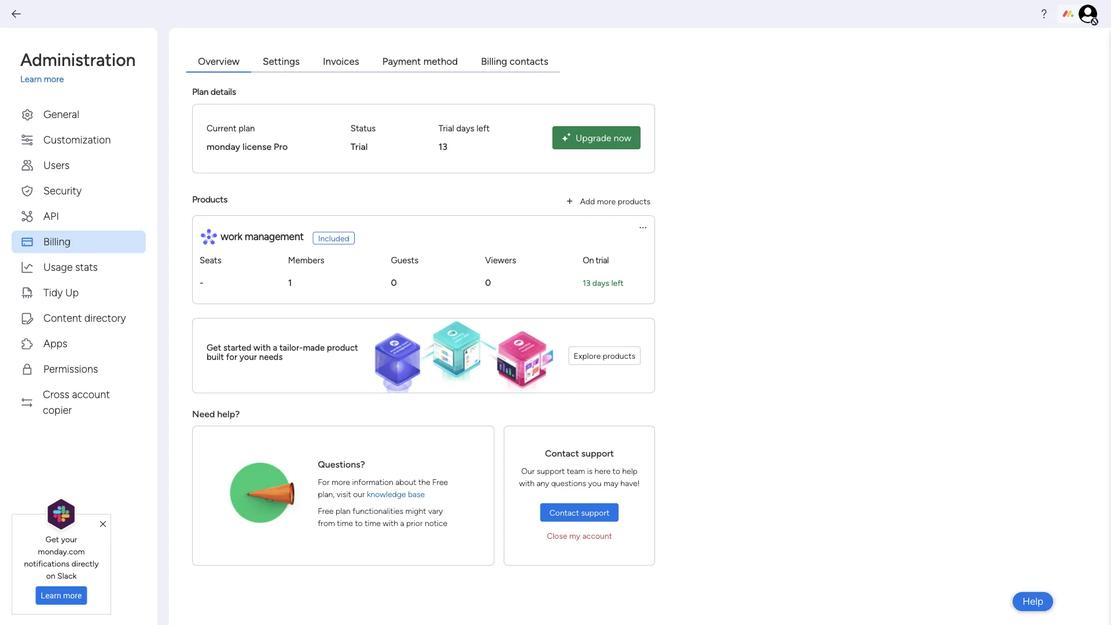 Task type: describe. For each thing, give the bounding box(es) containing it.
cross
[[43, 388, 69, 401]]

0 vertical spatial contact support
[[545, 448, 614, 459]]

overview
[[198, 55, 240, 67]]

13 days left
[[583, 278, 624, 288]]

with inside our support team is here to help with any questions you may have!
[[519, 478, 535, 488]]

any
[[537, 478, 549, 488]]

cross account copier button
[[12, 383, 146, 422]]

details
[[210, 86, 236, 97]]

billing button
[[12, 231, 146, 253]]

upgrade now
[[576, 132, 631, 143]]

administration learn more
[[20, 49, 136, 85]]

monday license pro
[[207, 141, 288, 152]]

started
[[223, 342, 251, 353]]

trial for trial
[[351, 141, 368, 152]]

needs
[[259, 352, 283, 362]]

stats
[[75, 261, 98, 273]]

add
[[580, 196, 595, 206]]

permissions button
[[12, 358, 146, 381]]

might
[[405, 506, 426, 516]]

usage stats button
[[12, 256, 146, 279]]

work management
[[221, 230, 304, 243]]

knowledge base link
[[367, 489, 425, 499]]

close my account
[[547, 531, 612, 541]]

here
[[595, 466, 611, 476]]

0 for guests
[[391, 277, 397, 288]]

contact support button
[[540, 503, 619, 522]]

trial for trial days left
[[439, 123, 454, 133]]

billing contacts
[[481, 55, 549, 67]]

add more products
[[580, 196, 651, 206]]

menu image
[[638, 223, 648, 232]]

explore
[[574, 351, 601, 361]]

account inside cross account copier
[[72, 388, 110, 401]]

help
[[1023, 596, 1044, 607]]

have!
[[621, 478, 640, 488]]

apps button
[[12, 333, 146, 355]]

learn inside administration learn more
[[20, 74, 42, 85]]

administration
[[20, 49, 136, 70]]

1
[[288, 277, 292, 288]]

general button
[[12, 103, 146, 126]]

made
[[303, 342, 325, 353]]

help
[[622, 466, 638, 476]]

a inside free plan functionalities might vary from time to time with a prior notice
[[400, 518, 404, 528]]

1 time from the left
[[337, 518, 353, 528]]

users
[[43, 159, 70, 172]]

learn inside button
[[41, 591, 61, 600]]

trial days left
[[439, 123, 490, 133]]

tailor-
[[279, 342, 303, 353]]

visit
[[337, 489, 351, 499]]

billing contacts link
[[469, 51, 560, 73]]

built
[[207, 352, 224, 362]]

0 vertical spatial products
[[618, 196, 651, 206]]

about
[[395, 477, 416, 487]]

apps
[[43, 337, 67, 350]]

api button
[[12, 205, 146, 228]]

upgrade stars new image
[[562, 133, 571, 142]]

with inside free plan functionalities might vary from time to time with a prior notice
[[383, 518, 398, 528]]

settings
[[263, 55, 300, 67]]

explore products button
[[568, 346, 641, 365]]

current plan
[[207, 123, 255, 133]]

invoices
[[323, 55, 359, 67]]

tidy up
[[43, 286, 79, 299]]

upgrade
[[576, 132, 611, 143]]

learn more link
[[20, 73, 146, 86]]

included
[[318, 233, 349, 243]]

trial
[[596, 255, 609, 265]]

close my account button
[[542, 526, 617, 545]]

now
[[614, 132, 631, 143]]

upgrade now button
[[553, 126, 641, 149]]

a inside the get started with a tailor-made product built for your needs
[[273, 342, 277, 353]]

directory
[[84, 312, 126, 324]]

back to workspace image
[[10, 8, 22, 20]]

more for add more products
[[597, 196, 616, 206]]

from
[[318, 518, 335, 528]]

support inside button
[[581, 508, 610, 517]]

get for your
[[45, 534, 59, 544]]

1 vertical spatial products
[[603, 351, 635, 361]]

members
[[288, 255, 324, 265]]

overview link
[[186, 51, 251, 73]]

free plan functionalities might vary from time to time with a prior notice
[[318, 506, 447, 528]]

0 for viewers
[[485, 277, 491, 288]]

status
[[351, 123, 376, 133]]

your inside get your monday.com notifications directly on slack
[[61, 534, 77, 544]]

13 for 13 days left
[[583, 278, 591, 288]]

knowledge base
[[367, 489, 425, 499]]

vary
[[428, 506, 443, 516]]

help button
[[1013, 592, 1053, 611]]

tidy
[[43, 286, 63, 299]]

product
[[327, 342, 358, 353]]

api
[[43, 210, 59, 223]]

customization
[[43, 134, 111, 146]]

customization button
[[12, 129, 146, 151]]

monday.com
[[38, 546, 85, 556]]

free inside free plan functionalities might vary from time to time with a prior notice
[[318, 506, 334, 516]]

dapulse x slim image
[[100, 519, 106, 529]]

account inside button
[[582, 531, 612, 541]]

may
[[604, 478, 619, 488]]

contact support inside button
[[550, 508, 610, 517]]

work
[[221, 230, 242, 243]]

plan,
[[318, 489, 335, 499]]

pro
[[274, 141, 288, 152]]



Task type: vqa. For each thing, say whether or not it's contained in the screenshot.
Your in Get your monday.com notifications directly on Slack
yes



Task type: locate. For each thing, give the bounding box(es) containing it.
more inside add more products button
[[597, 196, 616, 206]]

-
[[200, 277, 204, 288]]

support up here
[[581, 448, 614, 459]]

1 horizontal spatial 13
[[583, 278, 591, 288]]

1 vertical spatial your
[[61, 534, 77, 544]]

1 horizontal spatial 0
[[485, 277, 491, 288]]

1 vertical spatial with
[[519, 478, 535, 488]]

guests
[[391, 255, 419, 265]]

1 horizontal spatial left
[[611, 278, 624, 288]]

directly
[[71, 558, 99, 568]]

to inside free plan functionalities might vary from time to time with a prior notice
[[355, 518, 363, 528]]

1 vertical spatial to
[[355, 518, 363, 528]]

a left prior
[[400, 518, 404, 528]]

products
[[192, 194, 227, 205]]

to inside our support team is here to help with any questions you may have!
[[613, 466, 620, 476]]

0 vertical spatial days
[[456, 123, 474, 133]]

0 horizontal spatial 13
[[439, 141, 448, 152]]

super center image
[[361, 319, 557, 393], [230, 457, 309, 529]]

1 horizontal spatial account
[[582, 531, 612, 541]]

notice
[[425, 518, 447, 528]]

with right started
[[254, 342, 271, 353]]

our
[[521, 466, 535, 476]]

left for trial days left
[[477, 123, 490, 133]]

with inside the get started with a tailor-made product built for your needs
[[254, 342, 271, 353]]

days for trial
[[456, 123, 474, 133]]

contact support
[[545, 448, 614, 459], [550, 508, 610, 517]]

billing for billing
[[43, 236, 71, 248]]

1 vertical spatial contact support
[[550, 508, 610, 517]]

free
[[432, 477, 448, 487], [318, 506, 334, 516]]

close
[[547, 531, 567, 541]]

payment method link
[[371, 51, 469, 73]]

current
[[207, 123, 236, 133]]

0 vertical spatial free
[[432, 477, 448, 487]]

0 down guests
[[391, 277, 397, 288]]

on
[[583, 255, 594, 265]]

team
[[567, 466, 585, 476]]

1 vertical spatial get
[[45, 534, 59, 544]]

products right explore
[[603, 351, 635, 361]]

more for learn more
[[63, 591, 82, 600]]

monday
[[207, 141, 240, 152]]

0 horizontal spatial left
[[477, 123, 490, 133]]

your right the "for"
[[240, 352, 257, 362]]

1 vertical spatial billing
[[43, 236, 71, 248]]

support
[[581, 448, 614, 459], [537, 466, 565, 476], [581, 508, 610, 517]]

1 horizontal spatial free
[[432, 477, 448, 487]]

0 vertical spatial billing
[[481, 55, 507, 67]]

0 down viewers
[[485, 277, 491, 288]]

0 vertical spatial support
[[581, 448, 614, 459]]

0 horizontal spatial with
[[254, 342, 271, 353]]

need
[[192, 409, 215, 420]]

products up menu icon
[[618, 196, 651, 206]]

contact up the close
[[550, 508, 579, 517]]

1 vertical spatial support
[[537, 466, 565, 476]]

management
[[245, 230, 304, 243]]

0 vertical spatial trial
[[439, 123, 454, 133]]

security
[[43, 185, 82, 197]]

contact support up close my account button
[[550, 508, 610, 517]]

more for for more information about the free plan, visit our
[[332, 477, 350, 487]]

get up monday.com
[[45, 534, 59, 544]]

plan for current
[[239, 123, 255, 133]]

0 vertical spatial learn
[[20, 74, 42, 85]]

gary orlando image
[[1079, 5, 1097, 23]]

copier
[[43, 404, 72, 416]]

trial
[[439, 123, 454, 133], [351, 141, 368, 152]]

time down functionalities
[[365, 518, 381, 528]]

contact inside button
[[550, 508, 579, 517]]

0 vertical spatial get
[[207, 342, 221, 353]]

your
[[240, 352, 257, 362], [61, 534, 77, 544]]

2 time from the left
[[365, 518, 381, 528]]

0 vertical spatial plan
[[239, 123, 255, 133]]

on trial
[[583, 255, 609, 265]]

base
[[408, 489, 425, 499]]

prior
[[406, 518, 423, 528]]

plan up monday license pro
[[239, 123, 255, 133]]

billing left contacts
[[481, 55, 507, 67]]

0 horizontal spatial days
[[456, 123, 474, 133]]

0 horizontal spatial to
[[355, 518, 363, 528]]

seats
[[200, 255, 222, 265]]

usage
[[43, 261, 73, 273]]

0 horizontal spatial time
[[337, 518, 353, 528]]

more inside learn more button
[[63, 591, 82, 600]]

settings link
[[251, 51, 311, 73]]

more right add
[[597, 196, 616, 206]]

1 horizontal spatial your
[[240, 352, 257, 362]]

0 vertical spatial contact
[[545, 448, 579, 459]]

1 vertical spatial 13
[[583, 278, 591, 288]]

0 horizontal spatial account
[[72, 388, 110, 401]]

help image
[[1038, 8, 1050, 20]]

0 horizontal spatial get
[[45, 534, 59, 544]]

0 horizontal spatial your
[[61, 534, 77, 544]]

13 down the on
[[583, 278, 591, 288]]

0
[[391, 277, 397, 288], [485, 277, 491, 288]]

support inside our support team is here to help with any questions you may have!
[[537, 466, 565, 476]]

1 horizontal spatial billing
[[481, 55, 507, 67]]

more
[[44, 74, 64, 85], [597, 196, 616, 206], [332, 477, 350, 487], [63, 591, 82, 600]]

to up may
[[613, 466, 620, 476]]

1 vertical spatial days
[[593, 278, 609, 288]]

is
[[587, 466, 593, 476]]

1 horizontal spatial days
[[593, 278, 609, 288]]

1 vertical spatial trial
[[351, 141, 368, 152]]

plan
[[192, 86, 209, 97]]

0 horizontal spatial a
[[273, 342, 277, 353]]

your up monday.com
[[61, 534, 77, 544]]

information
[[352, 477, 393, 487]]

support up close my account
[[581, 508, 610, 517]]

2 0 from the left
[[485, 277, 491, 288]]

1 vertical spatial plan
[[336, 506, 351, 516]]

1 horizontal spatial time
[[365, 518, 381, 528]]

content
[[43, 312, 82, 324]]

get your monday.com notifications directly on slack
[[24, 534, 99, 580]]

with down the our
[[519, 478, 535, 488]]

0 horizontal spatial 0
[[391, 277, 397, 288]]

billing for billing contacts
[[481, 55, 507, 67]]

2 vertical spatial support
[[581, 508, 610, 517]]

plan
[[239, 123, 255, 133], [336, 506, 351, 516]]

0 vertical spatial to
[[613, 466, 620, 476]]

free right the
[[432, 477, 448, 487]]

general
[[43, 108, 79, 121]]

2 vertical spatial with
[[383, 518, 398, 528]]

free up from at the left
[[318, 506, 334, 516]]

0 vertical spatial with
[[254, 342, 271, 353]]

1 horizontal spatial get
[[207, 342, 221, 353]]

a left tailor- at left
[[273, 342, 277, 353]]

more inside administration learn more
[[44, 74, 64, 85]]

security button
[[12, 180, 146, 202]]

notifications
[[24, 558, 69, 568]]

learn down "on"
[[41, 591, 61, 600]]

account down permissions button
[[72, 388, 110, 401]]

get inside the get started with a tailor-made product built for your needs
[[207, 342, 221, 353]]

more down the slack
[[63, 591, 82, 600]]

plan down visit
[[336, 506, 351, 516]]

1 horizontal spatial trial
[[439, 123, 454, 133]]

get started with a tailor-made product built for your needs
[[207, 342, 358, 362]]

support up any
[[537, 466, 565, 476]]

left for 13 days left
[[611, 278, 624, 288]]

more up visit
[[332, 477, 350, 487]]

your inside the get started with a tailor-made product built for your needs
[[240, 352, 257, 362]]

1 horizontal spatial to
[[613, 466, 620, 476]]

need help?
[[192, 409, 240, 420]]

1 horizontal spatial super center image
[[361, 319, 557, 393]]

1 horizontal spatial with
[[383, 518, 398, 528]]

1 vertical spatial left
[[611, 278, 624, 288]]

contact
[[545, 448, 579, 459], [550, 508, 579, 517]]

to
[[613, 466, 620, 476], [355, 518, 363, 528]]

explore products
[[574, 351, 635, 361]]

get left the "for"
[[207, 342, 221, 353]]

1 0 from the left
[[391, 277, 397, 288]]

0 vertical spatial account
[[72, 388, 110, 401]]

our
[[353, 489, 365, 499]]

for
[[318, 477, 330, 487]]

plan details
[[192, 86, 236, 97]]

0 vertical spatial super center image
[[361, 319, 557, 393]]

free inside for more information about the free plan, visit our
[[432, 477, 448, 487]]

1 vertical spatial contact
[[550, 508, 579, 517]]

1 horizontal spatial a
[[400, 518, 404, 528]]

1 vertical spatial account
[[582, 531, 612, 541]]

account
[[72, 388, 110, 401], [582, 531, 612, 541]]

billing up usage
[[43, 236, 71, 248]]

get inside get your monday.com notifications directly on slack
[[45, 534, 59, 544]]

contacts
[[510, 55, 549, 67]]

more inside for more information about the free plan, visit our
[[332, 477, 350, 487]]

0 horizontal spatial free
[[318, 506, 334, 516]]

with
[[254, 342, 271, 353], [519, 478, 535, 488], [383, 518, 398, 528]]

0 vertical spatial left
[[477, 123, 490, 133]]

0 vertical spatial your
[[240, 352, 257, 362]]

invoices link
[[311, 51, 371, 73]]

0 horizontal spatial super center image
[[230, 457, 309, 529]]

0 horizontal spatial billing
[[43, 236, 71, 248]]

with down functionalities
[[383, 518, 398, 528]]

days for 13
[[593, 278, 609, 288]]

more down the administration
[[44, 74, 64, 85]]

0 vertical spatial a
[[273, 342, 277, 353]]

content directory
[[43, 312, 126, 324]]

plan for free
[[336, 506, 351, 516]]

contact up team
[[545, 448, 579, 459]]

tidy up button
[[12, 282, 146, 304]]

for
[[226, 352, 237, 362]]

up
[[65, 286, 79, 299]]

1 horizontal spatial plan
[[336, 506, 351, 516]]

0 vertical spatial 13
[[439, 141, 448, 152]]

billing inside billing button
[[43, 236, 71, 248]]

0 horizontal spatial trial
[[351, 141, 368, 152]]

account right "my"
[[582, 531, 612, 541]]

questions?
[[318, 459, 365, 470]]

to down functionalities
[[355, 518, 363, 528]]

help?
[[217, 409, 240, 420]]

13 down trial days left on the left
[[439, 141, 448, 152]]

plan inside free plan functionalities might vary from time to time with a prior notice
[[336, 506, 351, 516]]

1 vertical spatial learn
[[41, 591, 61, 600]]

payment
[[382, 55, 421, 67]]

0 horizontal spatial plan
[[239, 123, 255, 133]]

our support team is here to help with any questions you may have!
[[519, 466, 640, 488]]

left
[[477, 123, 490, 133], [611, 278, 624, 288]]

questions
[[551, 478, 586, 488]]

2 horizontal spatial with
[[519, 478, 535, 488]]

1 vertical spatial a
[[400, 518, 404, 528]]

payment method
[[382, 55, 458, 67]]

1 vertical spatial free
[[318, 506, 334, 516]]

time right from at the left
[[337, 518, 353, 528]]

for more information about the free plan, visit our
[[318, 477, 448, 499]]

license
[[243, 141, 272, 152]]

contact support up team
[[545, 448, 614, 459]]

get for started
[[207, 342, 221, 353]]

a
[[273, 342, 277, 353], [400, 518, 404, 528]]

the
[[418, 477, 430, 487]]

learn more button
[[36, 586, 87, 605]]

learn down the administration
[[20, 74, 42, 85]]

1 vertical spatial super center image
[[230, 457, 309, 529]]

on
[[46, 571, 55, 580]]

13 for 13
[[439, 141, 448, 152]]



